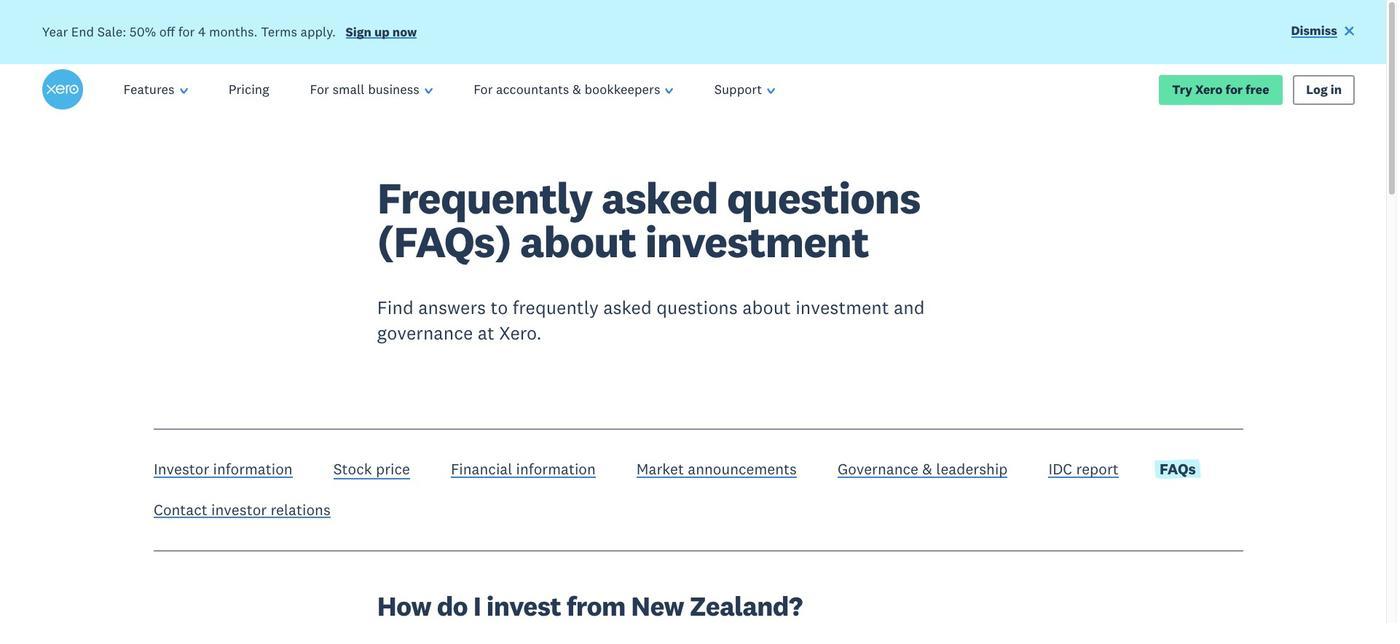 Task type: vqa. For each thing, say whether or not it's contained in the screenshot.
the rightmost for
yes



Task type: describe. For each thing, give the bounding box(es) containing it.
zealand?
[[690, 589, 803, 623]]

sign up now link
[[346, 24, 417, 43]]

(faqs)
[[377, 215, 511, 269]]

features button
[[103, 64, 208, 115]]

announcements
[[688, 459, 797, 479]]

faqs
[[1160, 459, 1197, 479]]

how do i invest from new zealand?
[[377, 589, 803, 623]]

off
[[159, 23, 175, 40]]

investor information
[[154, 459, 293, 479]]

financial information
[[451, 459, 596, 479]]

for small business button
[[290, 64, 453, 115]]

market
[[637, 459, 684, 479]]

try
[[1173, 81, 1193, 97]]

investor
[[211, 500, 267, 519]]

pricing
[[229, 81, 269, 98]]

find
[[377, 296, 414, 319]]

free
[[1246, 81, 1270, 97]]

idc report link
[[1049, 459, 1119, 482]]

leadership
[[937, 459, 1008, 479]]

log in
[[1307, 81, 1343, 97]]

governance & leadership
[[838, 459, 1008, 479]]

frequently asked questions (faqs) about investment
[[377, 171, 921, 269]]

small
[[333, 81, 365, 98]]

in
[[1331, 81, 1343, 97]]

questions inside frequently asked questions (faqs) about investment
[[727, 171, 921, 225]]

0 horizontal spatial for
[[178, 23, 195, 40]]

asked inside frequently asked questions (faqs) about investment
[[602, 171, 718, 225]]

terms
[[261, 23, 297, 40]]

report
[[1077, 459, 1119, 479]]

for accountants & bookkeepers
[[474, 81, 661, 98]]

for for for accountants & bookkeepers
[[474, 81, 493, 98]]

at
[[478, 322, 495, 345]]

faqs link
[[1155, 459, 1202, 479]]

try xero for free
[[1173, 81, 1270, 97]]

questions inside find answers to frequently asked questions about investment and governance at xero.
[[657, 296, 738, 319]]

new
[[631, 589, 684, 623]]

for for for small business
[[310, 81, 329, 98]]

xero.
[[499, 322, 542, 345]]

answers
[[418, 296, 486, 319]]

for accountants & bookkeepers button
[[453, 64, 694, 115]]

financial information link
[[451, 459, 596, 482]]

sale:
[[97, 23, 126, 40]]

& inside for accountants & bookkeepers dropdown button
[[573, 81, 582, 98]]

financial
[[451, 459, 513, 479]]

contact
[[154, 500, 208, 519]]

log in link
[[1294, 75, 1356, 105]]

log
[[1307, 81, 1329, 97]]

information for investor information
[[213, 459, 293, 479]]

invest
[[487, 589, 561, 623]]

investment inside find answers to frequently asked questions about investment and governance at xero.
[[796, 296, 890, 319]]

frequently
[[377, 171, 593, 225]]

about inside find answers to frequently asked questions about investment and governance at xero.
[[743, 296, 791, 319]]

investor information link
[[154, 459, 293, 482]]

from
[[567, 589, 626, 623]]

market announcements link
[[637, 459, 797, 482]]

xero homepage image
[[42, 69, 83, 110]]

up
[[375, 24, 390, 40]]



Task type: locate. For each thing, give the bounding box(es) containing it.
features
[[124, 81, 175, 98]]

business
[[368, 81, 420, 98]]

&
[[573, 81, 582, 98], [923, 459, 933, 479]]

0 horizontal spatial about
[[520, 215, 636, 269]]

0 vertical spatial &
[[573, 81, 582, 98]]

50%
[[130, 23, 156, 40]]

1 information from the left
[[213, 459, 293, 479]]

for left the 4
[[178, 23, 195, 40]]

1 horizontal spatial about
[[743, 296, 791, 319]]

2 information from the left
[[516, 459, 596, 479]]

sign
[[346, 24, 372, 40]]

contact investor relations link
[[154, 500, 331, 523]]

0 vertical spatial asked
[[602, 171, 718, 225]]

0 horizontal spatial for
[[310, 81, 329, 98]]

contact investor relations
[[154, 500, 331, 519]]

for left accountants
[[474, 81, 493, 98]]

months.
[[209, 23, 258, 40]]

for left small
[[310, 81, 329, 98]]

sign up now
[[346, 24, 417, 40]]

how
[[377, 589, 431, 623]]

relations
[[271, 500, 331, 519]]

year
[[42, 23, 68, 40]]

investor
[[154, 459, 209, 479]]

governance & leadership link
[[838, 459, 1008, 482]]

for left free
[[1226, 81, 1244, 97]]

information
[[213, 459, 293, 479], [516, 459, 596, 479]]

frequently
[[513, 296, 599, 319]]

market announcements
[[637, 459, 797, 479]]

investment inside frequently asked questions (faqs) about investment
[[645, 215, 869, 269]]

1 vertical spatial investment
[[796, 296, 890, 319]]

find answers to frequently asked questions about investment and governance at xero.
[[377, 296, 925, 345]]

0 horizontal spatial information
[[213, 459, 293, 479]]

0 vertical spatial about
[[520, 215, 636, 269]]

1 vertical spatial about
[[743, 296, 791, 319]]

year end sale: 50% off for 4 months. terms apply.
[[42, 23, 336, 40]]

price
[[376, 459, 410, 479]]

stock price link
[[334, 459, 410, 482]]

pricing link
[[208, 64, 290, 115]]

and
[[894, 296, 925, 319]]

dismiss button
[[1292, 22, 1356, 42]]

0 horizontal spatial &
[[573, 81, 582, 98]]

support
[[715, 81, 762, 98]]

questions
[[727, 171, 921, 225], [657, 296, 738, 319]]

dismiss
[[1292, 23, 1338, 39]]

for
[[178, 23, 195, 40], [1226, 81, 1244, 97]]

stock
[[334, 459, 372, 479]]

0 vertical spatial for
[[178, 23, 195, 40]]

& inside governance & leadership link
[[923, 459, 933, 479]]

governance
[[377, 322, 473, 345]]

i
[[474, 589, 481, 623]]

investment
[[645, 215, 869, 269], [796, 296, 890, 319]]

asked
[[602, 171, 718, 225], [604, 296, 652, 319]]

try xero for free link
[[1160, 75, 1283, 105]]

bookkeepers
[[585, 81, 661, 98]]

1 vertical spatial &
[[923, 459, 933, 479]]

1 horizontal spatial information
[[516, 459, 596, 479]]

information for financial information
[[516, 459, 596, 479]]

for small business
[[310, 81, 420, 98]]

to
[[491, 296, 508, 319]]

& right accountants
[[573, 81, 582, 98]]

1 vertical spatial for
[[1226, 81, 1244, 97]]

now
[[393, 24, 417, 40]]

1 vertical spatial asked
[[604, 296, 652, 319]]

1 vertical spatial questions
[[657, 296, 738, 319]]

1 horizontal spatial for
[[1226, 81, 1244, 97]]

about
[[520, 215, 636, 269], [743, 296, 791, 319]]

apply.
[[301, 23, 336, 40]]

stock price
[[334, 459, 410, 479]]

1 horizontal spatial for
[[474, 81, 493, 98]]

accountants
[[496, 81, 570, 98]]

xero
[[1196, 81, 1223, 97]]

for
[[310, 81, 329, 98], [474, 81, 493, 98]]

0 vertical spatial investment
[[645, 215, 869, 269]]

idc report
[[1049, 459, 1119, 479]]

1 horizontal spatial &
[[923, 459, 933, 479]]

idc
[[1049, 459, 1073, 479]]

0 vertical spatial questions
[[727, 171, 921, 225]]

support button
[[694, 64, 796, 115]]

asked inside find answers to frequently asked questions about investment and governance at xero.
[[604, 296, 652, 319]]

2 for from the left
[[474, 81, 493, 98]]

4
[[198, 23, 206, 40]]

end
[[71, 23, 94, 40]]

about inside frequently asked questions (faqs) about investment
[[520, 215, 636, 269]]

governance
[[838, 459, 919, 479]]

do
[[437, 589, 468, 623]]

& left leadership
[[923, 459, 933, 479]]

1 for from the left
[[310, 81, 329, 98]]



